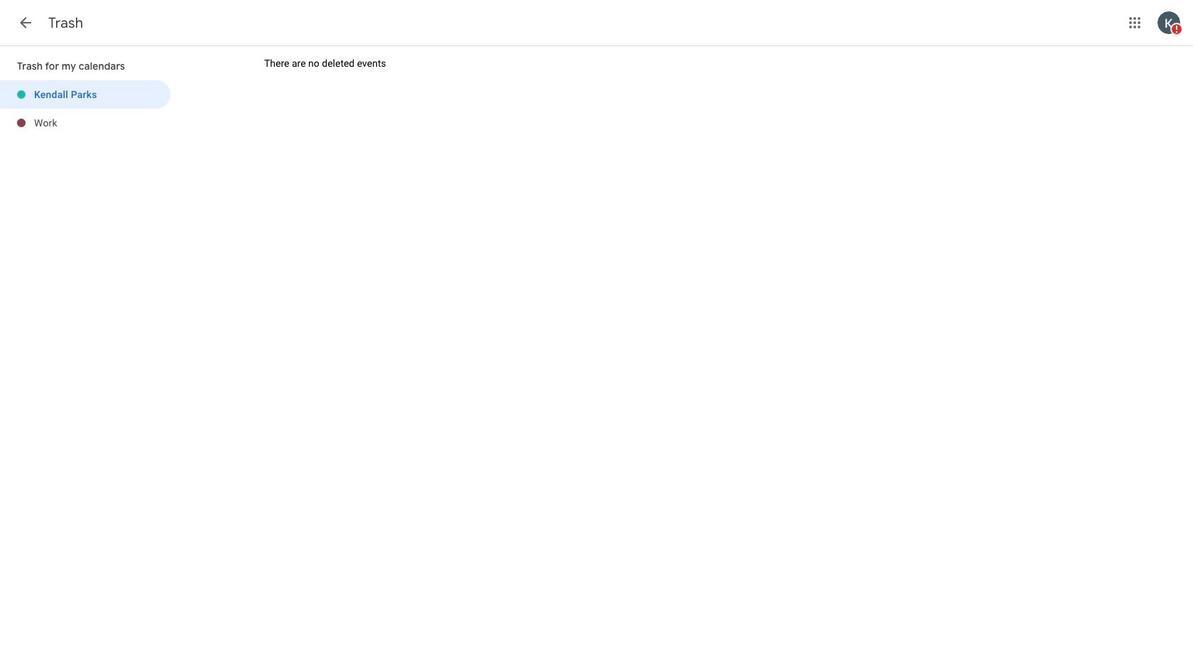 Task type: locate. For each thing, give the bounding box(es) containing it.
heading
[[48, 14, 83, 32]]

list
[[0, 80, 171, 137]]

go back image
[[17, 14, 34, 31]]

list item
[[0, 80, 171, 109]]



Task type: vqa. For each thing, say whether or not it's contained in the screenshot.
30 minutes option
no



